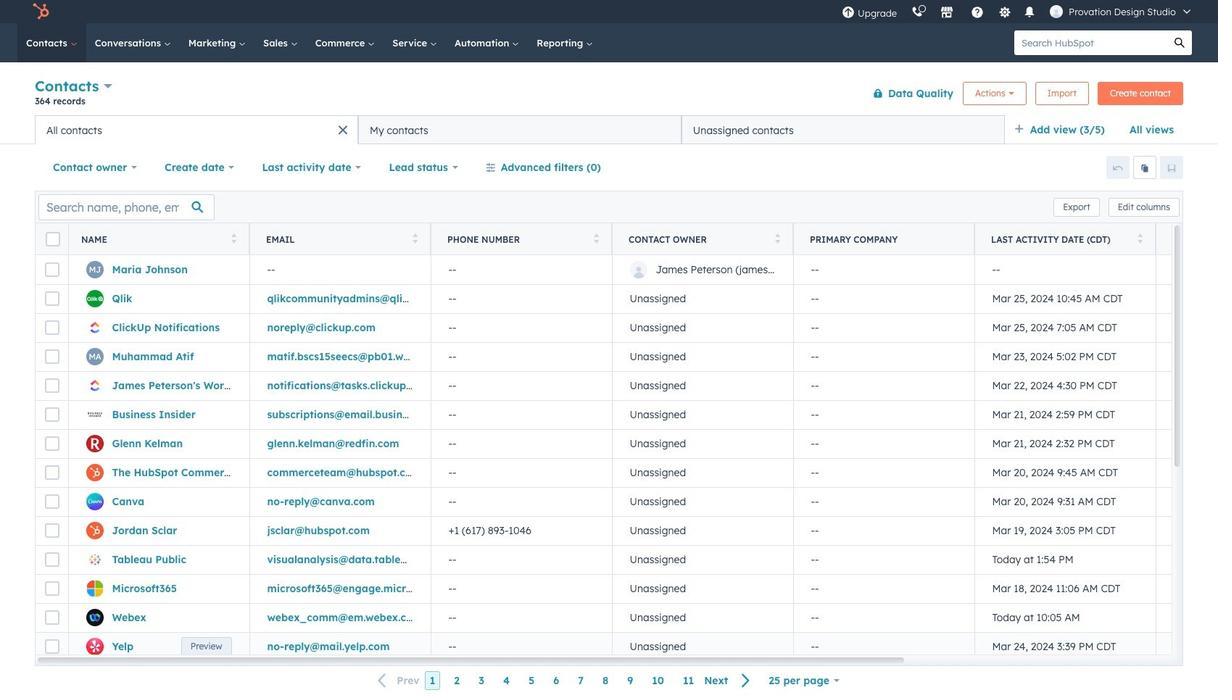 Task type: vqa. For each thing, say whether or not it's contained in the screenshot.
2nd Deals from the bottom of the page
no



Task type: locate. For each thing, give the bounding box(es) containing it.
press to sort. element
[[231, 233, 236, 245], [412, 233, 418, 245], [594, 233, 599, 245], [775, 233, 780, 245], [1137, 233, 1143, 245]]

pagination navigation
[[369, 671, 759, 691]]

press to sort. image
[[231, 233, 236, 243], [594, 233, 599, 243]]

james peterson image
[[1050, 5, 1063, 18]]

1 press to sort. image from the left
[[231, 233, 236, 243]]

press to sort. image
[[412, 233, 418, 243], [775, 233, 780, 243], [1137, 233, 1143, 243]]

1 horizontal spatial press to sort. image
[[775, 233, 780, 243]]

2 horizontal spatial press to sort. image
[[1137, 233, 1143, 243]]

menu
[[835, 0, 1201, 23]]

3 press to sort. element from the left
[[594, 233, 599, 245]]

1 press to sort. image from the left
[[412, 233, 418, 243]]

0 horizontal spatial press to sort. image
[[412, 233, 418, 243]]

2 press to sort. image from the left
[[594, 233, 599, 243]]

banner
[[35, 74, 1183, 115]]

0 horizontal spatial press to sort. image
[[231, 233, 236, 243]]

column header
[[793, 223, 975, 255]]

1 horizontal spatial press to sort. image
[[594, 233, 599, 243]]

2 press to sort. image from the left
[[775, 233, 780, 243]]

Search HubSpot search field
[[1014, 30, 1167, 55]]



Task type: describe. For each thing, give the bounding box(es) containing it.
Search name, phone, email addresses, or company search field
[[38, 194, 215, 220]]

1 press to sort. element from the left
[[231, 233, 236, 245]]

5 press to sort. element from the left
[[1137, 233, 1143, 245]]

marketplaces image
[[941, 7, 954, 20]]

4 press to sort. element from the left
[[775, 233, 780, 245]]

2 press to sort. element from the left
[[412, 233, 418, 245]]

3 press to sort. image from the left
[[1137, 233, 1143, 243]]



